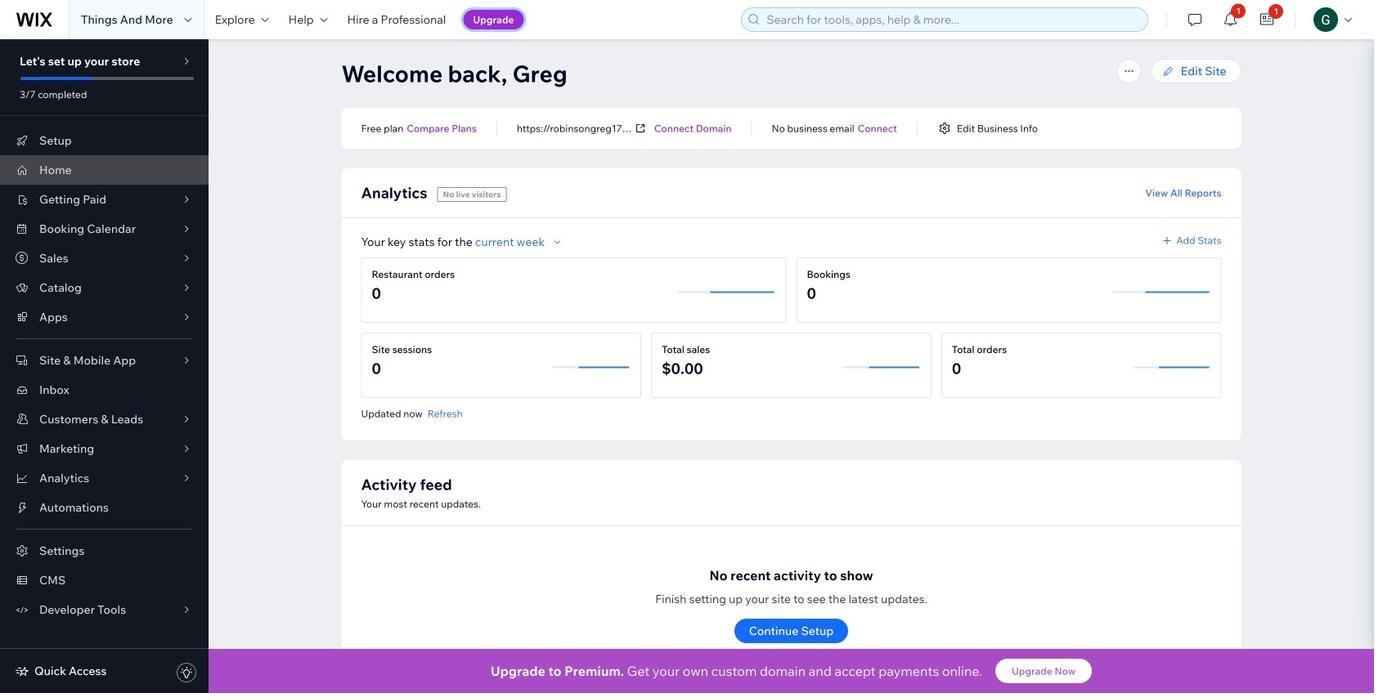 Task type: vqa. For each thing, say whether or not it's contained in the screenshot.
like
no



Task type: locate. For each thing, give the bounding box(es) containing it.
sidebar element
[[0, 39, 209, 694]]

Search for tools, apps, help & more... field
[[762, 8, 1143, 31]]



